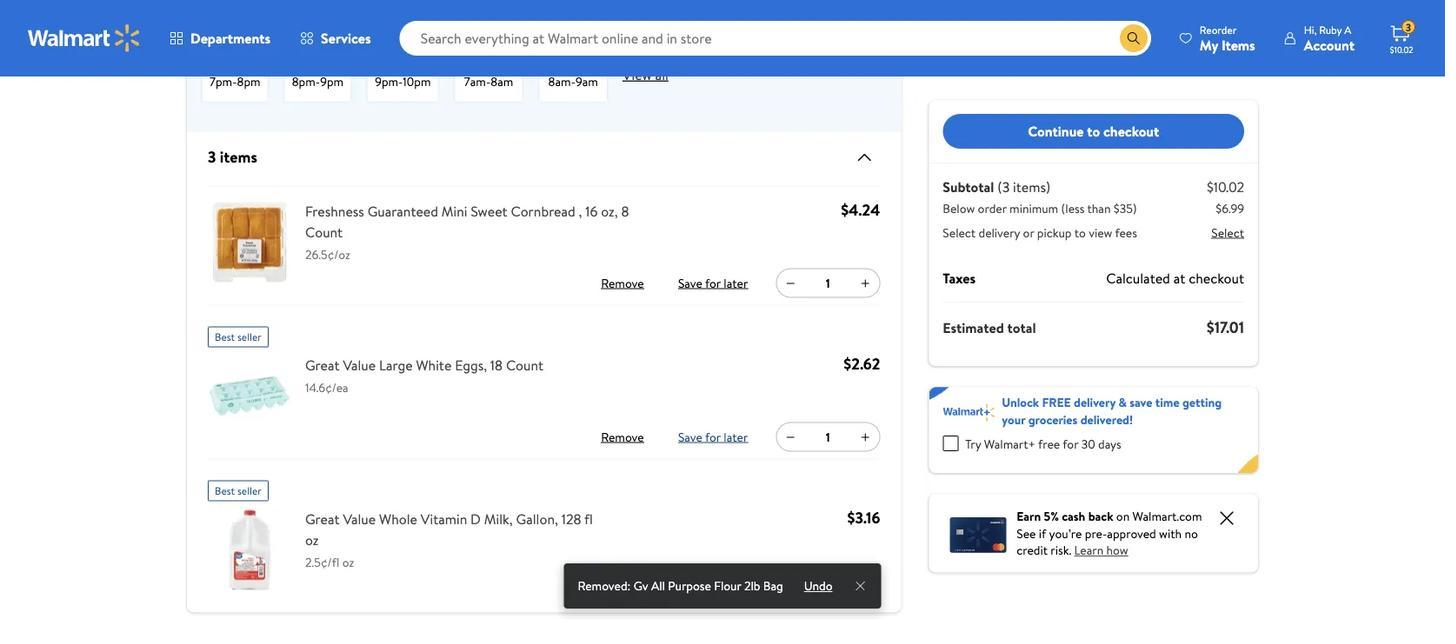 Task type: describe. For each thing, give the bounding box(es) containing it.
hide all items image
[[847, 147, 875, 167]]

increase quantity great value large white eggs, 18 count, current quantity 1 image
[[858, 430, 872, 444]]

best seller for $2.62
[[215, 330, 262, 344]]

earn 5% cash back on walmart.com
[[1017, 508, 1202, 525]]

risk.
[[1051, 542, 1071, 559]]

austin supercenter
[[278, 8, 394, 27]]

to inside button
[[1087, 122, 1100, 141]]

2lb
[[744, 577, 760, 594]]

continue
[[1028, 122, 1084, 141]]

freshness guaranteed mini sweet cornbread , 16 oz, 8 count link
[[305, 200, 658, 242]]

total
[[1007, 318, 1036, 337]]

1 vertical spatial $10.02
[[1207, 177, 1244, 197]]

for for the increase quantity great value large white eggs, 18 count, current quantity 1 icon
[[705, 428, 721, 445]]

if
[[1039, 525, 1046, 542]]

best for $3.16
[[215, 483, 235, 498]]

eggs,
[[455, 355, 487, 374]]

best seller alert for $3.16
[[208, 473, 269, 501]]

walmart.com
[[1133, 508, 1202, 525]]

8pm
[[237, 73, 261, 90]]

save for later button for $3.16
[[675, 577, 752, 605]]

9pm-
[[375, 73, 403, 90]]

gallon,
[[516, 509, 558, 528]]

days
[[1098, 435, 1121, 452]]

fl
[[584, 509, 593, 528]]

seller for $3.16
[[237, 483, 262, 498]]

3 for 3
[[1406, 20, 1411, 35]]

sweet
[[471, 201, 507, 220]]

select for select 'button'
[[1211, 224, 1244, 241]]

continue to checkout
[[1028, 122, 1159, 141]]

save for $2.62
[[678, 428, 702, 445]]

decrease quantity great value large white eggs, 18 count, current quantity 1 image
[[784, 430, 798, 444]]

best seller for $3.16
[[215, 483, 262, 498]]

see if you're pre-approved with no credit risk.
[[1017, 525, 1198, 559]]

best for $2.62
[[215, 330, 235, 344]]

walmart plus image
[[943, 404, 995, 421]]

with
[[1159, 525, 1182, 542]]

today 7pm-8pm
[[210, 55, 261, 90]]

Try Walmart+ free for 30 days checkbox
[[943, 436, 958, 451]]

tomorrow for 8am
[[462, 55, 515, 72]]

close image
[[853, 579, 867, 593]]

unlock free delivery & save time getting your groceries delivered!
[[1002, 394, 1222, 428]]

items)
[[1013, 177, 1050, 197]]

9pm
[[320, 73, 344, 90]]

all
[[651, 577, 665, 594]]

services button
[[285, 17, 386, 59]]

1 for $3.16
[[826, 582, 830, 599]]

tomorrow for 9am
[[547, 55, 600, 72]]

8am
[[491, 73, 513, 90]]

count inside "great value large white eggs, 18 count 14.6¢/ea"
[[506, 355, 543, 374]]

learn
[[1074, 542, 1104, 559]]

minimum
[[1010, 200, 1058, 217]]

1 save for later from the top
[[678, 274, 748, 291]]

on
[[1116, 508, 1130, 525]]

estimated
[[943, 318, 1004, 337]]

$6.99
[[1216, 200, 1244, 217]]

1 1 from the top
[[826, 275, 830, 291]]

for for increase quantity great value whole vitamin d milk, gallon, 128 fl oz, current quantity 1 icon
[[705, 582, 721, 599]]

banner containing unlock free delivery & save time getting your groceries delivered!
[[929, 387, 1258, 473]]

search icon image
[[1127, 31, 1141, 45]]

mini
[[442, 201, 467, 220]]

you're
[[1049, 525, 1082, 542]]

pre-
[[1085, 525, 1107, 542]]

great value whole vitamin d milk, gallon, 128 fl oz, with add-on services, 2.5¢/fl oz, 1 in cart image
[[208, 508, 291, 592]]

calculated at checkout
[[1106, 269, 1244, 288]]

pickup
[[1037, 224, 1072, 241]]

purpose
[[668, 577, 711, 594]]

$4.24
[[841, 199, 880, 221]]

save for later button for $2.62
[[675, 423, 752, 451]]

cash
[[1062, 508, 1085, 525]]

tomorrow 8am-9am
[[547, 55, 600, 90]]

checkout for calculated at checkout
[[1189, 269, 1244, 288]]

d
[[470, 509, 481, 528]]

save for later for $3.16
[[678, 582, 748, 599]]

for for increase quantity freshness guaranteed mini sweet cornbread , 16 oz, 8 count, current quantity 1 icon
[[705, 274, 721, 291]]

0 vertical spatial oz
[[305, 530, 319, 549]]

back
[[1088, 508, 1113, 525]]

$17.01
[[1207, 316, 1244, 338]]

128
[[561, 509, 581, 528]]

removed: gv all purpose flour 2lb bag
[[578, 577, 783, 594]]

1 vertical spatial oz
[[342, 554, 354, 571]]

continue to checkout button
[[943, 114, 1244, 149]]

removed:
[[578, 577, 631, 594]]

today 8pm-9pm
[[292, 55, 344, 90]]

7am-
[[464, 73, 491, 90]]

view
[[1089, 224, 1112, 241]]

increase quantity great value whole vitamin d milk, gallon, 128 fl oz, current quantity 1 image
[[858, 584, 872, 598]]

checkout for continue to checkout
[[1103, 122, 1159, 141]]

save
[[1130, 394, 1152, 411]]

taxes
[[943, 269, 976, 288]]

best seller alert for $2.62
[[208, 320, 269, 347]]

white
[[416, 355, 452, 374]]

1 save for later button from the top
[[675, 269, 752, 297]]

subtotal
[[943, 177, 994, 197]]

decrease quantity freshness guaranteed mini sweet cornbread , 16 oz, 8 count, current quantity 1 image
[[784, 276, 798, 290]]

see
[[1017, 525, 1036, 542]]

(3
[[998, 177, 1010, 197]]

decrease quantity great value whole vitamin d milk, gallon, 128 fl oz, current quantity 1 image
[[784, 584, 798, 598]]

save for later for $2.62
[[678, 428, 748, 445]]

my
[[1200, 35, 1218, 54]]

0 vertical spatial $10.02
[[1390, 43, 1413, 55]]

gv
[[634, 577, 648, 594]]

great value large white eggs, 18 count, with add-on services, 14.6¢/ea, 1 in cart image
[[208, 354, 291, 438]]

great for $3.16
[[305, 509, 340, 528]]

remove for $2.62
[[601, 428, 644, 445]]

departments button
[[155, 17, 285, 59]]

flour
[[714, 577, 741, 594]]

seller for $2.62
[[237, 330, 262, 344]]

great for $2.62
[[305, 355, 340, 374]]

freshness
[[305, 201, 364, 220]]

great value large white eggs, 18 count 14.6¢/ea
[[305, 355, 543, 396]]

a
[[1344, 22, 1351, 37]]

tomorrow 7am-8am
[[462, 55, 515, 90]]

$35)
[[1114, 200, 1137, 217]]

later for $2.62
[[724, 428, 748, 445]]



Task type: locate. For each thing, give the bounding box(es) containing it.
services
[[321, 29, 371, 48]]

today inside today 9pm-10pm
[[387, 55, 418, 72]]

estimated total
[[943, 318, 1036, 337]]

seller up great value large white eggs, 18 count, with add-on services, 14.6¢/ea, 1 in cart image
[[237, 330, 262, 344]]

3 save from the top
[[678, 582, 702, 599]]

0 vertical spatial great
[[305, 355, 340, 374]]

1 horizontal spatial count
[[506, 355, 543, 374]]

2 vertical spatial later
[[724, 582, 748, 599]]

best
[[215, 330, 235, 344], [215, 483, 235, 498]]

1 remove from the top
[[601, 274, 644, 291]]

2 vertical spatial save for later button
[[675, 577, 752, 605]]

best seller alert
[[208, 320, 269, 347], [208, 473, 269, 501]]

value left large
[[343, 355, 376, 374]]

0 horizontal spatial $10.02
[[1207, 177, 1244, 197]]

2 vertical spatial remove button
[[595, 577, 650, 605]]

save for later button right all
[[675, 577, 752, 605]]

0 horizontal spatial checkout
[[1103, 122, 1159, 141]]

great up 2.5¢/fl
[[305, 509, 340, 528]]

1 vertical spatial remove button
[[595, 423, 650, 451]]

3 today from the left
[[387, 55, 418, 72]]

save
[[678, 274, 702, 291], [678, 428, 702, 445], [678, 582, 702, 599]]

$10.02 up $6.99
[[1207, 177, 1244, 197]]

later left bag
[[724, 582, 748, 599]]

2 horizontal spatial today
[[387, 55, 418, 72]]

0 vertical spatial checkout
[[1103, 122, 1159, 141]]

8
[[621, 201, 629, 220]]

1 best seller alert from the top
[[208, 320, 269, 347]]

1 vertical spatial great
[[305, 509, 340, 528]]

0 vertical spatial best
[[215, 330, 235, 344]]

1 vertical spatial 3
[[208, 146, 216, 168]]

capital one credit card image
[[950, 514, 1006, 553]]

2 1 from the top
[[826, 428, 830, 445]]

ruby
[[1319, 22, 1342, 37]]

1 vertical spatial save
[[678, 428, 702, 445]]

great up 14.6¢/ea
[[305, 355, 340, 374]]

1 horizontal spatial 3
[[1406, 20, 1411, 35]]

great inside great value whole vitamin d milk, gallon, 128 fl oz 2.5¢/fl oz
[[305, 509, 340, 528]]

checkout inside continue to checkout button
[[1103, 122, 1159, 141]]

view all button
[[622, 65, 669, 84]]

30
[[1081, 435, 1095, 452]]

great value whole vitamin d milk, gallon, 128 fl oz link
[[305, 508, 604, 550]]

save for $3.16
[[678, 582, 702, 599]]

select button
[[1211, 224, 1244, 241]]

all
[[655, 65, 669, 84]]

2 vertical spatial remove
[[601, 582, 644, 599]]

undo button
[[797, 563, 839, 609]]

1 horizontal spatial checkout
[[1189, 269, 1244, 288]]

1 vertical spatial checkout
[[1189, 269, 1244, 288]]

reorder
[[1200, 22, 1237, 37]]

1 horizontal spatial $10.02
[[1390, 43, 1413, 55]]

1 value from the top
[[343, 355, 376, 374]]

oz up 2.5¢/fl
[[305, 530, 319, 549]]

1 select from the left
[[943, 224, 976, 241]]

today for 10pm
[[387, 55, 418, 72]]

Walmart Site-Wide search field
[[400, 21, 1151, 56]]

2 vertical spatial save
[[678, 582, 702, 599]]

3 later from the top
[[724, 582, 748, 599]]

1 today from the left
[[220, 55, 250, 72]]

delivered!
[[1080, 411, 1133, 428]]

1 vertical spatial value
[[343, 509, 376, 528]]

0 horizontal spatial to
[[1074, 224, 1086, 241]]

0 vertical spatial remove button
[[595, 269, 650, 297]]

0 vertical spatial delivery
[[979, 224, 1020, 241]]

1 vertical spatial remove
[[601, 428, 644, 445]]

today up 7pm-
[[220, 55, 250, 72]]

0 horizontal spatial tomorrow
[[462, 55, 515, 72]]

remove for $3.16
[[601, 582, 644, 599]]

remove button for $2.62
[[595, 423, 650, 451]]

great value whole vitamin d milk, gallon, 128 fl oz 2.5¢/fl oz
[[305, 509, 593, 571]]

reorder my items
[[1200, 22, 1255, 54]]

2 save for later button from the top
[[675, 423, 752, 451]]

save for later button left the 'decrease quantity freshness guaranteed mini sweet cornbread , 16 oz, 8 count, current quantity 1' icon
[[675, 269, 752, 297]]

for left the 'decrease quantity freshness guaranteed mini sweet cornbread , 16 oz, 8 count, current quantity 1' icon
[[705, 274, 721, 291]]

1 best seller from the top
[[215, 330, 262, 344]]

save for later
[[678, 274, 748, 291], [678, 428, 748, 445], [678, 582, 748, 599]]

great value large white eggs, 18 count link
[[305, 354, 545, 375]]

oz,
[[601, 201, 618, 220]]

0 vertical spatial to
[[1087, 122, 1100, 141]]

today for 9pm
[[302, 55, 333, 72]]

for inside banner
[[1063, 435, 1078, 452]]

2 select from the left
[[1211, 224, 1244, 241]]

delivery down order
[[979, 224, 1020, 241]]

value for $2.62
[[343, 355, 376, 374]]

1 horizontal spatial to
[[1087, 122, 1100, 141]]

today inside today 7pm-8pm
[[220, 55, 250, 72]]

2 tomorrow from the left
[[547, 55, 600, 72]]

1 best from the top
[[215, 330, 235, 344]]

value inside great value whole vitamin d milk, gallon, 128 fl oz 2.5¢/fl oz
[[343, 509, 376, 528]]

5%
[[1044, 508, 1059, 525]]

to right continue
[[1087, 122, 1100, 141]]

$10.02
[[1390, 43, 1413, 55], [1207, 177, 1244, 197]]

increase quantity freshness guaranteed mini sweet cornbread , 16 oz, 8 count, current quantity 1 image
[[858, 276, 872, 290]]

try
[[965, 435, 981, 452]]

today up 8pm- at left top
[[302, 55, 333, 72]]

0 horizontal spatial count
[[305, 222, 343, 241]]

whole
[[379, 509, 417, 528]]

1 vertical spatial best seller alert
[[208, 473, 269, 501]]

2 best from the top
[[215, 483, 235, 498]]

1 horizontal spatial select
[[1211, 224, 1244, 241]]

0 horizontal spatial select
[[943, 224, 976, 241]]

walmart image
[[28, 24, 141, 52]]

1 later from the top
[[724, 274, 748, 291]]

select
[[943, 224, 976, 241], [1211, 224, 1244, 241]]

1 left close image
[[826, 582, 830, 599]]

2 save for later from the top
[[678, 428, 748, 445]]

1 horizontal spatial delivery
[[1074, 394, 1116, 411]]

1 vertical spatial best seller
[[215, 483, 262, 498]]

dismiss capital one banner image
[[1216, 508, 1237, 529]]

checkout right at
[[1189, 269, 1244, 288]]

1 vertical spatial save for later
[[678, 428, 748, 445]]

tomorrow up 8am-
[[547, 55, 600, 72]]

3 for 3 items
[[208, 146, 216, 168]]

undo
[[804, 577, 833, 594]]

today up 10pm
[[387, 55, 418, 72]]

3 remove from the top
[[601, 582, 644, 599]]

2.5¢/fl
[[305, 554, 339, 571]]

0 vertical spatial remove
[[601, 274, 644, 291]]

$10.02 right 'account'
[[1390, 43, 1413, 55]]

,
[[579, 201, 582, 220]]

0 vertical spatial seller
[[237, 330, 262, 344]]

(less
[[1061, 200, 1085, 217]]

9am
[[576, 73, 598, 90]]

save for later button left decrease quantity great value large white eggs, 18 count, current quantity 1 icon
[[675, 423, 752, 451]]

8am-
[[548, 73, 576, 90]]

milk,
[[484, 509, 513, 528]]

0 horizontal spatial 3
[[208, 146, 216, 168]]

0 horizontal spatial oz
[[305, 530, 319, 549]]

best seller alert up great value large white eggs, 18 count, with add-on services, 14.6¢/ea, 1 in cart image
[[208, 320, 269, 347]]

10pm
[[403, 73, 431, 90]]

best seller up great value large white eggs, 18 count, with add-on services, 14.6¢/ea, 1 in cart image
[[215, 330, 262, 344]]

groceries
[[1028, 411, 1078, 428]]

1 save from the top
[[678, 274, 702, 291]]

1 horizontal spatial tomorrow
[[547, 55, 600, 72]]

1 vertical spatial to
[[1074, 224, 1086, 241]]

for left decrease quantity great value large white eggs, 18 count, current quantity 1 icon
[[705, 428, 721, 445]]

view
[[622, 65, 652, 84]]

later
[[724, 274, 748, 291], [724, 428, 748, 445], [724, 582, 748, 599]]

approved
[[1107, 525, 1156, 542]]

2 remove from the top
[[601, 428, 644, 445]]

hi, ruby a account
[[1304, 22, 1355, 54]]

freshness guaranteed mini sweet cornbread , 16 oz, 8 count 26.5¢/oz
[[305, 201, 629, 263]]

8pm-
[[292, 73, 320, 90]]

best seller up great value whole vitamin d milk, gallon, 128 fl oz, with add-on services, 2.5¢/fl oz, 1 in cart image
[[215, 483, 262, 498]]

0 vertical spatial save for later
[[678, 274, 748, 291]]

1 tomorrow from the left
[[462, 55, 515, 72]]

1 for $2.62
[[826, 428, 830, 445]]

value left whole
[[343, 509, 376, 528]]

checkout right continue
[[1103, 122, 1159, 141]]

&
[[1119, 394, 1127, 411]]

freshness guaranteed mini sweet cornbread , 16 oz, 8 count, with add-on services, 26.5¢/oz, 1 in cart image
[[208, 200, 291, 284]]

learn how link
[[1074, 542, 1128, 559]]

2 best seller alert from the top
[[208, 473, 269, 501]]

for
[[705, 274, 721, 291], [705, 428, 721, 445], [1063, 435, 1078, 452], [705, 582, 721, 599]]

order
[[978, 200, 1007, 217]]

2 later from the top
[[724, 428, 748, 445]]

0 vertical spatial value
[[343, 355, 376, 374]]

2 remove button from the top
[[595, 423, 650, 451]]

1 vertical spatial best
[[215, 483, 235, 498]]

$2.62
[[844, 353, 880, 375]]

select for select delivery or pickup to view fees
[[943, 224, 976, 241]]

count right 18
[[506, 355, 543, 374]]

time
[[1155, 394, 1180, 411]]

2 vertical spatial save for later
[[678, 582, 748, 599]]

0 vertical spatial later
[[724, 274, 748, 291]]

best seller alert up great value whole vitamin d milk, gallon, 128 fl oz, with add-on services, 2.5¢/fl oz, 1 in cart image
[[208, 473, 269, 501]]

0 vertical spatial best seller
[[215, 330, 262, 344]]

best up great value large white eggs, 18 count, with add-on services, 14.6¢/ea, 1 in cart image
[[215, 330, 235, 344]]

today inside today 8pm-9pm
[[302, 55, 333, 72]]

1 remove button from the top
[[595, 269, 650, 297]]

value
[[343, 355, 376, 374], [343, 509, 376, 528]]

banner
[[929, 387, 1258, 473]]

value for $3.16
[[343, 509, 376, 528]]

save for later right all
[[678, 582, 748, 599]]

try walmart+ free for 30 days
[[965, 435, 1121, 452]]

1 vertical spatial seller
[[237, 483, 262, 498]]

bag
[[763, 577, 783, 594]]

3 save for later from the top
[[678, 582, 748, 599]]

to
[[1087, 122, 1100, 141], [1074, 224, 1086, 241]]

0 vertical spatial save for later button
[[675, 269, 752, 297]]

0 vertical spatial save
[[678, 274, 702, 291]]

26.5¢/oz
[[305, 246, 350, 263]]

1 vertical spatial delivery
[[1074, 394, 1116, 411]]

than
[[1087, 200, 1111, 217]]

1 great from the top
[[305, 355, 340, 374]]

3 right a
[[1406, 20, 1411, 35]]

2 save from the top
[[678, 428, 702, 445]]

supercenter
[[320, 8, 394, 27]]

select down below
[[943, 224, 976, 241]]

1 right decrease quantity great value large white eggs, 18 count, current quantity 1 icon
[[826, 428, 830, 445]]

free
[[1042, 394, 1071, 411]]

great inside "great value large white eggs, 18 count 14.6¢/ea"
[[305, 355, 340, 374]]

2 vertical spatial 1
[[826, 582, 830, 599]]

account
[[1304, 35, 1355, 54]]

below
[[943, 200, 975, 217]]

3 remove button from the top
[[595, 577, 650, 605]]

0 vertical spatial count
[[305, 222, 343, 241]]

2 value from the top
[[343, 509, 376, 528]]

save for later left the 'decrease quantity freshness guaranteed mini sweet cornbread , 16 oz, 8 count, current quantity 1' icon
[[678, 274, 748, 291]]

later for $3.16
[[724, 582, 748, 599]]

getting
[[1182, 394, 1222, 411]]

great
[[305, 355, 340, 374], [305, 509, 340, 528]]

departments
[[190, 29, 270, 48]]

18
[[490, 355, 503, 374]]

austin supercenter button
[[278, 4, 394, 32]]

1 horizontal spatial today
[[302, 55, 333, 72]]

seller up great value whole vitamin d milk, gallon, 128 fl oz, with add-on services, 2.5¢/fl oz, 1 in cart image
[[237, 483, 262, 498]]

or
[[1023, 224, 1034, 241]]

2 seller from the top
[[237, 483, 262, 498]]

$3.16
[[847, 507, 880, 529]]

1 vertical spatial 1
[[826, 428, 830, 445]]

0 horizontal spatial today
[[220, 55, 250, 72]]

subtotal (3 items)
[[943, 177, 1050, 197]]

checkout
[[1103, 122, 1159, 141], [1189, 269, 1244, 288]]

3 1 from the top
[[826, 582, 830, 599]]

0 vertical spatial best seller alert
[[208, 320, 269, 347]]

tomorrow up 7am-
[[462, 55, 515, 72]]

count up 26.5¢/oz
[[305, 222, 343, 241]]

delivery left the &
[[1074, 394, 1116, 411]]

2 today from the left
[[302, 55, 333, 72]]

today for 8pm
[[220, 55, 250, 72]]

select down $6.99
[[1211, 224, 1244, 241]]

value inside "great value large white eggs, 18 count 14.6¢/ea"
[[343, 355, 376, 374]]

for left 2lb
[[705, 582, 721, 599]]

1 vertical spatial save for later button
[[675, 423, 752, 451]]

austin
[[278, 8, 317, 27]]

at
[[1174, 269, 1185, 288]]

1 seller from the top
[[237, 330, 262, 344]]

for left '30'
[[1063, 435, 1078, 452]]

count inside freshness guaranteed mini sweet cornbread , 16 oz, 8 count 26.5¢/oz
[[305, 222, 343, 241]]

0 vertical spatial 3
[[1406, 20, 1411, 35]]

to left view
[[1074, 224, 1086, 241]]

oz right 2.5¢/fl
[[342, 554, 354, 571]]

2 great from the top
[[305, 509, 340, 528]]

3 save for later button from the top
[[675, 577, 752, 605]]

2 best seller from the top
[[215, 483, 262, 498]]

1 right the 'decrease quantity freshness guaranteed mini sweet cornbread , 16 oz, 8 count, current quantity 1' icon
[[826, 275, 830, 291]]

0 horizontal spatial delivery
[[979, 224, 1020, 241]]

1 vertical spatial count
[[506, 355, 543, 374]]

1 horizontal spatial oz
[[342, 554, 354, 571]]

later left the 'decrease quantity freshness guaranteed mini sweet cornbread , 16 oz, 8 count, current quantity 1' icon
[[724, 274, 748, 291]]

today
[[220, 55, 250, 72], [302, 55, 333, 72], [387, 55, 418, 72]]

delivery inside unlock free delivery & save time getting your groceries delivered!
[[1074, 394, 1116, 411]]

remove
[[601, 274, 644, 291], [601, 428, 644, 445], [601, 582, 644, 599]]

walmart+
[[984, 435, 1036, 452]]

3 left items
[[208, 146, 216, 168]]

below order minimum (less than $35)
[[943, 200, 1137, 217]]

save for later left decrease quantity great value large white eggs, 18 count, current quantity 1 icon
[[678, 428, 748, 445]]

best up great value whole vitamin d milk, gallon, 128 fl oz, with add-on services, 2.5¢/fl oz, 1 in cart image
[[215, 483, 235, 498]]

remove button for $3.16
[[595, 577, 650, 605]]

later left decrease quantity great value large white eggs, 18 count, current quantity 1 icon
[[724, 428, 748, 445]]

1 vertical spatial later
[[724, 428, 748, 445]]

0 vertical spatial 1
[[826, 275, 830, 291]]

items
[[1222, 35, 1255, 54]]

view all
[[622, 65, 669, 84]]

Search search field
[[400, 21, 1151, 56]]



Task type: vqa. For each thing, say whether or not it's contained in the screenshot.
2nd TODAY from left
yes



